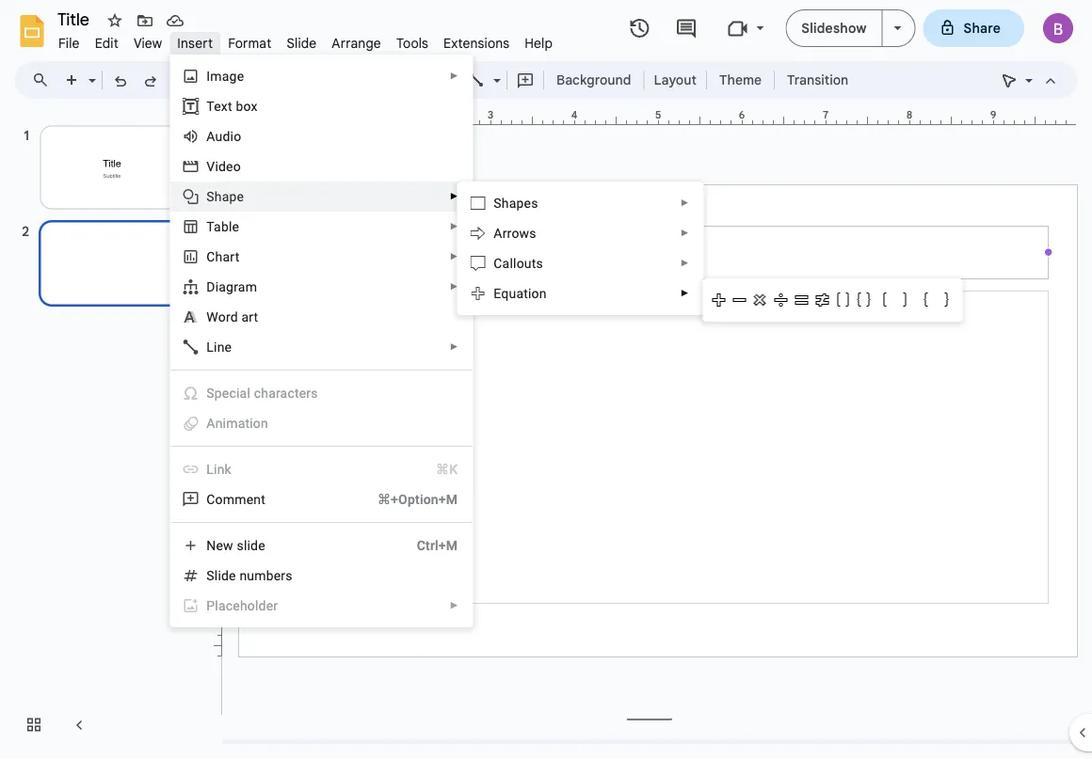 Task type: locate. For each thing, give the bounding box(es) containing it.
menu item containing spe
[[171, 378, 472, 409]]

nimation
[[215, 416, 268, 431]]

co
[[206, 492, 223, 507]]

art up d iagram
[[223, 249, 239, 265]]

menu item containing a
[[171, 409, 472, 439]]

p
[[206, 598, 215, 614]]

application
[[0, 0, 1092, 760]]

format menu item
[[220, 32, 279, 54]]

spe
[[206, 385, 229, 401]]

► for allouts
[[680, 258, 689, 269]]

audio u element
[[206, 128, 247, 144]]

arrange
[[332, 35, 381, 51]]

a
[[206, 128, 215, 144], [494, 225, 502, 241], [206, 416, 215, 431]]

0 horizontal spatial s
[[206, 189, 214, 204]]

art
[[223, 249, 239, 265], [241, 309, 258, 325]]

s down "v"
[[206, 189, 214, 204]]

navigation
[[0, 106, 207, 760]]

menu item
[[171, 378, 472, 409], [171, 409, 472, 439], [182, 460, 458, 479], [171, 591, 472, 621]]

main toolbar
[[56, 66, 858, 94]]

1 vertical spatial art
[[241, 309, 258, 325]]

s
[[206, 189, 214, 204], [494, 195, 502, 211]]

live pointer settings image
[[1020, 68, 1033, 74]]

0 vertical spatial art
[[223, 249, 239, 265]]

callouts c element
[[494, 256, 549, 271]]

a down s hapes
[[494, 225, 502, 241]]

1 vertical spatial a
[[494, 225, 502, 241]]

application containing slideshow
[[0, 0, 1092, 760]]

2 vertical spatial a
[[206, 416, 215, 431]]

file menu item
[[51, 32, 87, 54]]

transition button
[[779, 66, 857, 94]]

menu item down 'numbers'
[[171, 591, 472, 621]]

edit
[[95, 35, 119, 51]]

word art w element
[[206, 309, 264, 325]]

a inside menu item
[[206, 416, 215, 431]]

select line image
[[489, 68, 501, 74]]

Menus field
[[24, 67, 65, 93]]

menu bar
[[51, 24, 560, 56]]

menu containing s
[[457, 182, 703, 315]]

view
[[134, 35, 162, 51]]

k
[[225, 462, 231, 477]]

menu item down "characters"
[[171, 409, 472, 439]]

u
[[215, 128, 223, 144]]

⌘+option+m
[[377, 492, 458, 507]]

background button
[[548, 66, 640, 94]]

menu item up ment
[[182, 460, 458, 479]]

menu bar containing file
[[51, 24, 560, 56]]

n
[[206, 538, 216, 554]]

line q element
[[206, 339, 237, 355]]

0 vertical spatial a
[[206, 128, 215, 144]]

menu
[[124, 55, 473, 760], [457, 182, 703, 315]]

slid e numbers
[[206, 568, 293, 584]]

shapes s element
[[494, 195, 544, 211]]

double bracket image
[[832, 290, 853, 311]]

insert
[[177, 35, 213, 51]]

ext
[[214, 98, 232, 114]]

background
[[556, 72, 631, 88]]

special characters c element
[[206, 385, 324, 401]]

p laceholder
[[206, 598, 278, 614]]

row
[[708, 290, 957, 311]]

ta b le
[[206, 219, 239, 234]]

menu containing i
[[124, 55, 473, 760]]

a nimation
[[206, 416, 268, 431]]

c
[[206, 249, 215, 265], [494, 256, 502, 271]]

0 horizontal spatial art
[[223, 249, 239, 265]]

quation
[[501, 286, 547, 301]]

ta
[[206, 219, 221, 234]]

c h art
[[206, 249, 239, 265]]

s for hapes
[[494, 195, 502, 211]]

right bracket image
[[895, 290, 915, 311]]

line
[[206, 339, 232, 355]]

link k element
[[206, 462, 237, 477]]

►
[[449, 71, 459, 81], [449, 191, 459, 202], [680, 198, 689, 209], [449, 221, 459, 232], [680, 228, 689, 239], [449, 251, 459, 262], [680, 258, 689, 269], [449, 281, 459, 292], [680, 288, 689, 299], [449, 342, 459, 353], [449, 601, 459, 611]]

slide numbers e element
[[206, 568, 298, 584]]

double brace image
[[853, 290, 874, 311]]

b
[[221, 219, 229, 234]]

share
[[964, 20, 1001, 36]]

lin k
[[206, 462, 231, 477]]

a left dio
[[206, 128, 215, 144]]

s up a rrows
[[494, 195, 502, 211]]

⌘k
[[436, 462, 458, 477]]

help
[[525, 35, 553, 51]]

a for u
[[206, 128, 215, 144]]

ctrl+m element
[[394, 537, 458, 555]]

0 horizontal spatial c
[[206, 249, 215, 265]]

slide
[[237, 538, 265, 554]]

ial
[[236, 385, 250, 401]]

t
[[206, 98, 214, 114]]

ew
[[216, 538, 233, 554]]

a down spe
[[206, 416, 215, 431]]

1 horizontal spatial art
[[241, 309, 258, 325]]

hapes
[[502, 195, 538, 211]]

view menu item
[[126, 32, 170, 54]]

e
[[229, 568, 236, 584]]

a u dio
[[206, 128, 241, 144]]

ctrl+m
[[417, 538, 458, 554]]

► for hape
[[449, 191, 459, 202]]

insert menu item
[[170, 32, 220, 54]]

m
[[223, 492, 235, 507]]

arrows a element
[[494, 225, 542, 241]]

art right ord on the top of the page
[[241, 309, 258, 325]]

c for h
[[206, 249, 215, 265]]

characters
[[254, 385, 318, 401]]

edit menu item
[[87, 32, 126, 54]]

s hapes
[[494, 195, 538, 211]]

menu item up the nimation
[[171, 378, 472, 409]]

arrange menu item
[[324, 32, 389, 54]]

tools menu item
[[389, 32, 436, 54]]

image i element
[[206, 68, 250, 84]]

⌘k element
[[413, 460, 458, 479]]

ord
[[218, 309, 238, 325]]

t ext box
[[206, 98, 258, 114]]

► for mage
[[449, 71, 459, 81]]

divide image
[[770, 290, 791, 311]]

ideo
[[215, 159, 241, 174]]

1 horizontal spatial s
[[494, 195, 502, 211]]

animation a element
[[206, 416, 274, 431]]

1 horizontal spatial c
[[494, 256, 502, 271]]

c up d
[[206, 249, 215, 265]]

left bracket image
[[874, 290, 895, 311]]

► for rrows
[[680, 228, 689, 239]]

► for hapes
[[680, 198, 689, 209]]

co m ment
[[206, 492, 266, 507]]

c up e
[[494, 256, 502, 271]]

presentation options image
[[894, 26, 901, 30]]



Task type: vqa. For each thing, say whether or not it's contained in the screenshot.
the Slid
yes



Task type: describe. For each thing, give the bounding box(es) containing it.
c for allouts
[[494, 256, 502, 271]]

minus image
[[729, 290, 750, 311]]

le
[[229, 219, 239, 234]]

menu bar inside menu bar banner
[[51, 24, 560, 56]]

art for c h art
[[223, 249, 239, 265]]

layout button
[[648, 66, 702, 94]]

v ideo
[[206, 159, 241, 174]]

table b element
[[206, 219, 245, 234]]

text box t element
[[206, 98, 263, 114]]

share button
[[923, 9, 1024, 47]]

theme button
[[711, 66, 770, 94]]

new slide n element
[[206, 538, 271, 554]]

diagram d element
[[206, 279, 263, 295]]

new slide with layout image
[[84, 68, 96, 74]]

slide
[[287, 35, 317, 51]]

► for iagram
[[449, 281, 459, 292]]

i
[[206, 68, 210, 84]]

► for quation
[[680, 288, 689, 299]]

rrows
[[502, 225, 536, 241]]

plus image
[[708, 290, 729, 311]]

slideshow button
[[785, 9, 883, 47]]

theme
[[719, 72, 762, 88]]

comment m element
[[206, 492, 271, 507]]

e quation
[[494, 286, 547, 301]]

slide menu item
[[279, 32, 324, 54]]

s for hape
[[206, 189, 214, 204]]

format
[[228, 35, 272, 51]]

⌘+option+m element
[[355, 490, 458, 509]]

mage
[[210, 68, 244, 84]]

menu bar banner
[[0, 0, 1092, 760]]

c allouts
[[494, 256, 543, 271]]

i mage
[[206, 68, 244, 84]]

v
[[206, 159, 215, 174]]

allouts
[[502, 256, 543, 271]]

dio
[[223, 128, 241, 144]]

h
[[215, 249, 223, 265]]

shape s element
[[206, 189, 250, 204]]

d iagram
[[206, 279, 257, 295]]

n ew slide
[[206, 538, 265, 554]]

help menu item
[[517, 32, 560, 54]]

w ord art
[[206, 309, 258, 325]]

a for rrows
[[494, 225, 502, 241]]

► for laceholder
[[449, 601, 459, 611]]

not equal image
[[812, 290, 832, 311]]

s hape
[[206, 189, 244, 204]]

numbers
[[239, 568, 293, 584]]

transition
[[787, 72, 848, 88]]

art for w ord art
[[241, 309, 258, 325]]

left brace image
[[915, 290, 936, 311]]

layout
[[654, 72, 697, 88]]

d
[[206, 279, 215, 295]]

w
[[206, 309, 218, 325]]

placeholder p element
[[206, 598, 284, 614]]

file
[[58, 35, 80, 51]]

spe c ial characters
[[206, 385, 318, 401]]

extensions
[[443, 35, 510, 51]]

chart h element
[[206, 249, 245, 265]]

multiply image
[[750, 290, 770, 311]]

c
[[229, 385, 236, 401]]

a for nimation
[[206, 416, 215, 431]]

hape
[[214, 189, 244, 204]]

menu item containing lin
[[182, 460, 458, 479]]

iagram
[[215, 279, 257, 295]]

equal image
[[791, 290, 812, 311]]

equation e element
[[494, 286, 552, 301]]

extensions menu item
[[436, 32, 517, 54]]

e
[[494, 286, 501, 301]]

box
[[236, 98, 258, 114]]

menu item containing p
[[171, 591, 472, 621]]

Star checkbox
[[102, 8, 128, 34]]

a rrows
[[494, 225, 536, 241]]

ment
[[235, 492, 266, 507]]

lin
[[206, 462, 225, 477]]

mode and view toolbar
[[994, 61, 1066, 99]]

video v element
[[206, 159, 247, 174]]

slid
[[206, 568, 229, 584]]

Rename text field
[[51, 8, 100, 30]]

laceholder
[[215, 598, 278, 614]]

right brace image
[[936, 290, 957, 311]]

slideshow
[[801, 20, 867, 36]]

tools
[[396, 35, 428, 51]]



